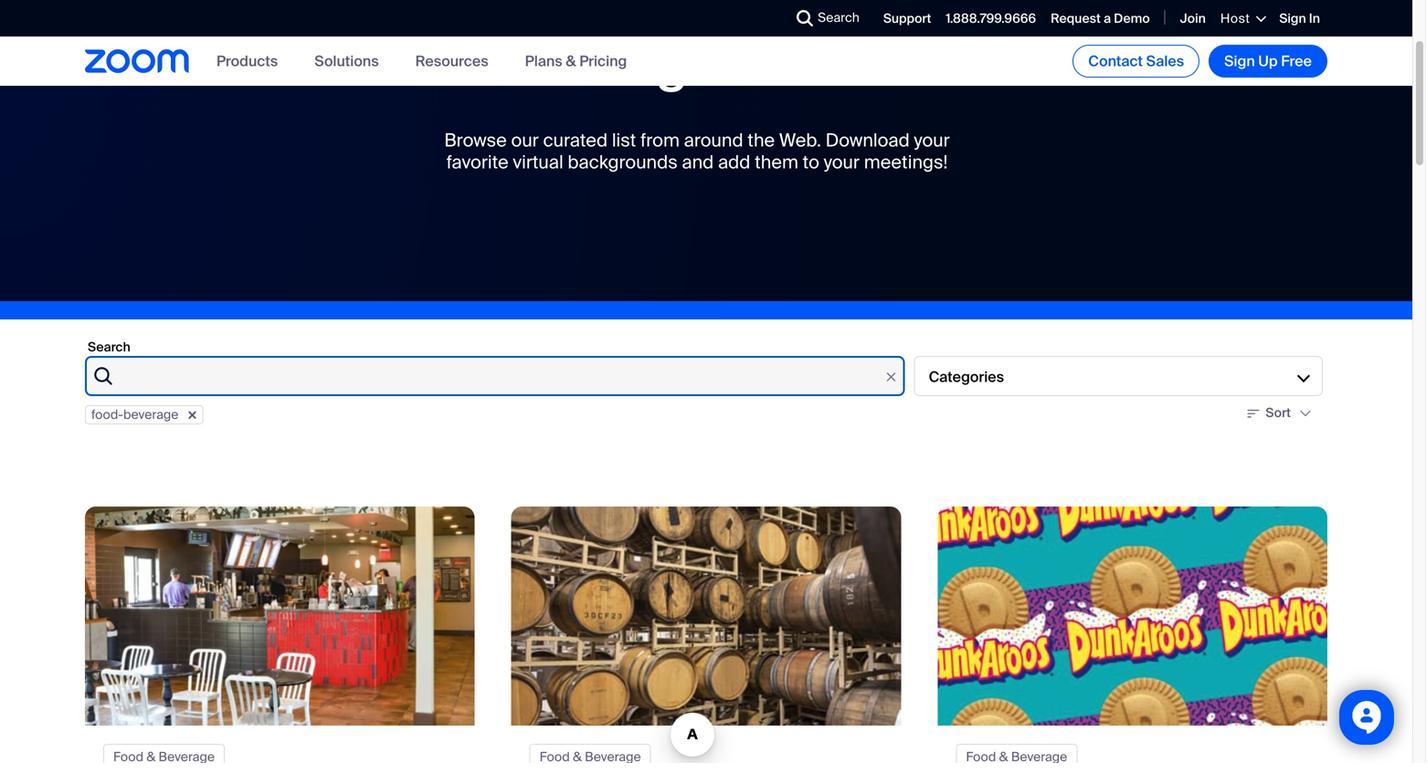 Task type: vqa. For each thing, say whether or not it's contained in the screenshot.
with
no



Task type: describe. For each thing, give the bounding box(es) containing it.
resources button
[[415, 52, 489, 71]]

around
[[684, 129, 743, 152]]

food-beverage button
[[85, 406, 203, 425]]

request
[[1051, 10, 1101, 27]]

&
[[566, 52, 576, 71]]

to
[[803, 151, 820, 174]]

and
[[682, 151, 714, 174]]

clear search image
[[882, 368, 902, 388]]

the
[[748, 129, 775, 152]]

sign up free link
[[1209, 45, 1328, 78]]

join link
[[1180, 10, 1206, 27]]

join
[[1180, 10, 1206, 27]]

support
[[884, 10, 932, 27]]

food-
[[91, 407, 123, 424]]

pricing
[[580, 52, 627, 71]]

sort
[[1266, 405, 1291, 422]]

support link
[[884, 10, 932, 27]]

backgrounds
[[538, 37, 857, 97]]

dunkaroos wallpaper image
[[938, 507, 1328, 727]]

resources
[[415, 52, 489, 71]]

favorite
[[447, 151, 509, 174]]

food-beverage
[[91, 407, 179, 424]]

a
[[1104, 10, 1111, 27]]

host button
[[1221, 10, 1265, 27]]

contact
[[1089, 52, 1143, 71]]

sign in
[[1280, 10, 1321, 27]]

products
[[217, 52, 278, 71]]

solutions button
[[315, 52, 379, 71]]

host
[[1221, 10, 1250, 27]]

sign for sign in
[[1280, 10, 1307, 27]]

1.888.799.9666
[[946, 10, 1036, 27]]

categories button
[[914, 357, 1323, 397]]

request a demo link
[[1051, 10, 1150, 27]]

contact sales
[[1089, 52, 1185, 71]]



Task type: locate. For each thing, give the bounding box(es) containing it.
up
[[1259, 52, 1278, 71]]

sign inside sign up free link
[[1225, 52, 1255, 71]]

sales
[[1147, 52, 1185, 71]]

add
[[718, 151, 751, 174]]

browse our curated list from around the web. download your favorite virtual backgrounds and add them to your meetings!
[[444, 129, 950, 174]]

your
[[914, 129, 950, 152], [824, 151, 860, 174]]

search right search icon
[[818, 9, 860, 26]]

your right download on the right of the page
[[914, 129, 950, 152]]

sort button
[[1243, 398, 1319, 429]]

in
[[1310, 10, 1321, 27]]

beverage
[[123, 407, 179, 424]]

zoom virtual backgrounds
[[538, 0, 857, 97]]

browse
[[444, 129, 507, 152]]

web.
[[779, 129, 821, 152]]

1 vertical spatial sign
[[1225, 52, 1255, 71]]

1 vertical spatial search
[[88, 339, 130, 356]]

Search text field
[[85, 357, 905, 397]]

search image
[[797, 10, 813, 27]]

plans & pricing
[[525, 52, 627, 71]]

0 horizontal spatial your
[[824, 151, 860, 174]]

from
[[641, 129, 680, 152]]

download
[[826, 129, 910, 152]]

request a demo
[[1051, 10, 1150, 27]]

1 horizontal spatial sign
[[1280, 10, 1307, 27]]

0 vertical spatial search
[[818, 9, 860, 26]]

ccs coffee house image
[[85, 507, 475, 727]]

sign up free
[[1225, 52, 1312, 71]]

categories
[[929, 368, 1004, 387]]

image of barrels image
[[511, 507, 901, 727]]

search
[[818, 9, 860, 26], [88, 339, 130, 356]]

curated
[[543, 129, 608, 152]]

them
[[755, 151, 799, 174]]

1 horizontal spatial search
[[818, 9, 860, 26]]

contact sales link
[[1073, 45, 1200, 78]]

1.888.799.9666 link
[[946, 10, 1036, 27]]

plans
[[525, 52, 563, 71]]

backgrounds
[[568, 151, 678, 174]]

zoom
[[543, 0, 681, 44]]

sign in link
[[1280, 10, 1321, 27]]

sign for sign up free
[[1225, 52, 1255, 71]]

virtual
[[691, 0, 851, 44]]

demo
[[1114, 10, 1150, 27]]

search image
[[797, 10, 813, 27]]

zoom logo image
[[85, 50, 189, 73]]

list
[[612, 129, 636, 152]]

0 horizontal spatial sign
[[1225, 52, 1255, 71]]

search up food-
[[88, 339, 130, 356]]

products button
[[217, 52, 278, 71]]

solutions
[[315, 52, 379, 71]]

your right to
[[824, 151, 860, 174]]

1 horizontal spatial your
[[914, 129, 950, 152]]

0 vertical spatial sign
[[1280, 10, 1307, 27]]

0 horizontal spatial search
[[88, 339, 130, 356]]

sign left in
[[1280, 10, 1307, 27]]

meetings!
[[864, 151, 948, 174]]

sign
[[1280, 10, 1307, 27], [1225, 52, 1255, 71]]

free
[[1281, 52, 1312, 71]]

sign left up
[[1225, 52, 1255, 71]]

our
[[511, 129, 539, 152]]

plans & pricing link
[[525, 52, 627, 71]]

virtual
[[513, 151, 564, 174]]



